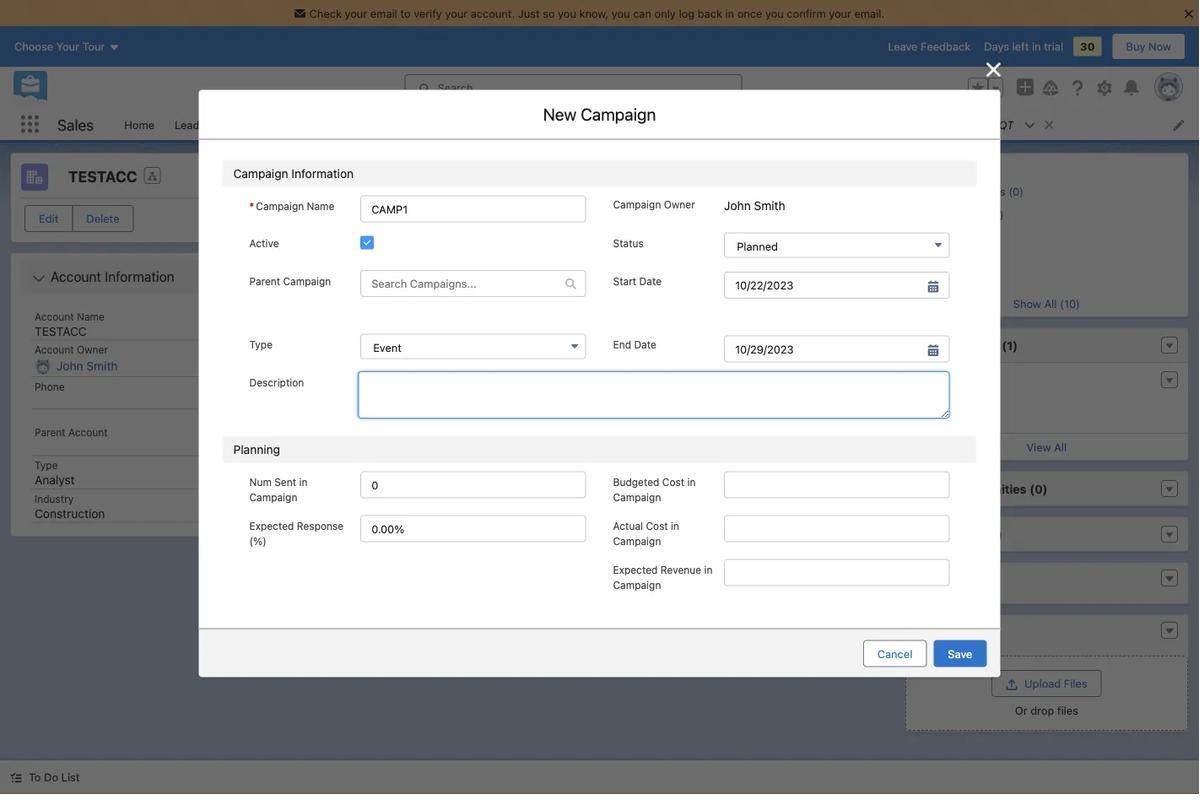 Task type: vqa. For each thing, say whether or not it's contained in the screenshot.
Phone cell at the top
yes



Task type: locate. For each thing, give the bounding box(es) containing it.
contacts (1) inside the sales tab panel
[[357, 212, 429, 226]]

1 vertical spatial all
[[607, 318, 620, 331]]

contacts image for contacts status
[[327, 209, 347, 229]]

cell
[[361, 258, 388, 287], [317, 287, 361, 311], [537, 287, 638, 311], [638, 287, 740, 311], [740, 287, 841, 311]]

1 horizontal spatial john smith
[[725, 199, 786, 213]]

calendar list item
[[528, 109, 616, 140]]

sent
[[275, 476, 296, 488]]

in
[[726, 7, 735, 19], [1033, 40, 1042, 53], [299, 476, 308, 488], [688, 476, 696, 488], [671, 520, 680, 532], [705, 564, 713, 576]]

date right end
[[634, 339, 657, 351]]

expected revenue in campaign
[[613, 564, 713, 591]]

to do list
[[29, 771, 80, 784]]

1 cases image from the top
[[916, 276, 928, 288]]

inverse image down days
[[984, 60, 1004, 80]]

john up add
[[725, 199, 751, 213]]

1 vertical spatial cases image
[[916, 524, 936, 545]]

contacts image up email:
[[916, 335, 936, 355]]

1
[[327, 236, 332, 247]]

action cell
[[841, 258, 883, 287]]

contacts
[[357, 212, 410, 226], [946, 338, 999, 352]]

add to campaign
[[720, 216, 808, 228]]

actual cost in campaign
[[613, 520, 680, 547]]

in inside num sent in campaign
[[299, 476, 308, 488]]

all down test contact element
[[1055, 441, 1067, 453]]

few
[[418, 236, 435, 247]]

1 vertical spatial date
[[634, 339, 657, 351]]

0 vertical spatial new button
[[821, 356, 873, 383]]

campaign
[[581, 104, 656, 124], [233, 167, 288, 180], [613, 199, 661, 211], [256, 201, 304, 213], [756, 216, 808, 228], [283, 275, 331, 287], [354, 354, 405, 367], [249, 492, 298, 503], [613, 492, 661, 503], [613, 536, 661, 547], [613, 579, 661, 591]]

contacts up updated
[[357, 212, 410, 226]]

test up email:
[[918, 373, 945, 386]]

test contact
[[396, 293, 478, 305], [918, 373, 999, 386]]

1 vertical spatial testacc
[[35, 324, 87, 338]]

parent up analyst
[[35, 426, 66, 438]]

2 new button from the top
[[821, 409, 871, 435]]

testacc up delete "button"
[[68, 168, 137, 186]]

0 horizontal spatial opportunities
[[357, 363, 438, 377]]

campaign inside num sent in campaign
[[249, 492, 298, 503]]

information inside dropdown button
[[105, 269, 175, 285]]

(1) down 'show'
[[1002, 338, 1018, 352]]

2 horizontal spatial test
[[970, 118, 996, 131]]

activity tab list
[[316, 160, 884, 194]]

orders
[[357, 468, 397, 481]]

budgeted
[[613, 476, 660, 488]]

0 horizontal spatial owner
[[77, 344, 108, 356]]

1 vertical spatial smith
[[86, 359, 118, 373]]

0 vertical spatial expected
[[249, 520, 294, 532]]

buy
[[1127, 40, 1146, 53]]

all inside the sales tab panel
[[607, 318, 620, 331]]

0 horizontal spatial contact
[[426, 293, 478, 305]]

contacts image up the item
[[327, 209, 347, 229]]

date right start
[[640, 275, 662, 287]]

campaign up *
[[233, 167, 288, 180]]

Num Sent in Campaign text field
[[361, 471, 586, 498]]

opportunities (0) up cases (0)
[[946, 482, 1048, 496]]

inverse image for campaign
[[853, 253, 873, 274]]

partners
[[357, 520, 407, 534]]

information up campaign name
[[292, 167, 354, 180]]

cost right the budgeted
[[663, 476, 685, 488]]

expected for expected response (%)
[[249, 520, 294, 532]]

0 vertical spatial parent
[[249, 275, 280, 287]]

Active checkbox
[[361, 236, 374, 250]]

to right email
[[401, 7, 411, 19]]

contacts image
[[327, 209, 347, 229], [916, 335, 936, 355]]

name cell
[[388, 258, 537, 287]]

0 vertical spatial phone
[[544, 266, 578, 278]]

left
[[1013, 40, 1030, 53]]

contacts (1) up updated
[[357, 212, 429, 226]]

name
[[307, 201, 335, 213], [394, 266, 426, 278], [77, 311, 105, 323]]

End Date text field
[[725, 335, 950, 362]]

2 vertical spatial text default image
[[10, 772, 22, 784]]

0 vertical spatial john smith
[[725, 199, 786, 213]]

row number cell
[[317, 258, 361, 287]]

opportunities image
[[916, 479, 936, 499]]

john smith
[[725, 199, 786, 213], [57, 359, 118, 373]]

all
[[1045, 297, 1058, 310], [607, 318, 620, 331], [1055, 441, 1067, 453]]

in right left
[[1033, 40, 1042, 53]]

num sent in campaign
[[249, 476, 308, 503]]

back
[[698, 7, 723, 19]]

1 horizontal spatial files
[[1065, 678, 1088, 690]]

0 vertical spatial text default image
[[1044, 119, 1056, 131]]

forecasts
[[626, 118, 676, 131]]

days
[[985, 40, 1010, 53]]

contact up email: phone:
[[948, 373, 999, 386]]

3 new button from the top
[[821, 462, 871, 487]]

your
[[345, 7, 367, 19], [445, 7, 468, 19], [829, 7, 852, 19]]

phone
[[544, 266, 578, 278], [35, 381, 65, 393]]

only
[[655, 7, 676, 19]]

0 vertical spatial date
[[640, 275, 662, 287]]

0 vertical spatial john
[[725, 199, 751, 213]]

account up analyst
[[68, 426, 108, 438]]

test inside the contacts grid
[[396, 293, 423, 305]]

contacts for contacts image corresponding to test contact element
[[946, 338, 999, 352]]

expected up (%)
[[249, 520, 294, 532]]

1 vertical spatial parent
[[35, 426, 66, 438]]

view down test contact element
[[1027, 441, 1052, 453]]

0 vertical spatial view all link
[[317, 311, 883, 338]]

list containing home
[[114, 109, 1200, 140]]

0 vertical spatial smith
[[754, 199, 786, 213]]

(1) for contacts image corresponding to test contact element
[[1002, 338, 1018, 352]]

contacts (1) for contacts image corresponding to contacts status
[[357, 212, 429, 226]]

campaign down actual
[[613, 536, 661, 547]]

in for num sent in campaign
[[299, 476, 308, 488]]

(0)
[[441, 363, 459, 377], [418, 415, 436, 429], [401, 468, 419, 481], [1030, 482, 1048, 496], [411, 520, 429, 534], [985, 527, 1003, 541], [984, 576, 1002, 590], [977, 629, 995, 643]]

1 horizontal spatial expected
[[613, 564, 658, 576]]

test qt
[[970, 118, 1014, 131]]

view all link down test contact element
[[906, 433, 1189, 460]]

0 vertical spatial owner
[[664, 199, 695, 211]]

0 vertical spatial test
[[970, 118, 996, 131]]

0 horizontal spatial contacts (1)
[[357, 212, 429, 226]]

construction
[[35, 507, 105, 521]]

in right revenue
[[705, 564, 713, 576]]

opportunities (0) down 'event'
[[357, 363, 459, 377]]

you
[[558, 7, 577, 19], [612, 7, 630, 19], [766, 7, 784, 19]]

test contact down name cell
[[396, 293, 478, 305]]

edit button
[[24, 205, 73, 232]]

email: phone:
[[916, 400, 951, 426]]

campaign down '1'
[[283, 275, 331, 287]]

item
[[334, 236, 355, 247]]

search... button
[[405, 74, 743, 101]]

contacts inside the sales tab panel
[[357, 212, 410, 226]]

sales
[[57, 115, 94, 134]]

do
[[44, 771, 58, 784]]

smith down account owner
[[86, 359, 118, 373]]

contracts (0)
[[357, 415, 436, 429]]

account down "account name"
[[35, 344, 74, 356]]

cost inside budgeted cost in campaign
[[663, 476, 685, 488]]

add
[[720, 216, 740, 228]]

0 horizontal spatial opportunities (0)
[[357, 363, 459, 377]]

2 vertical spatial new button
[[821, 462, 871, 487]]

you right once
[[766, 7, 784, 19]]

1 horizontal spatial opportunities
[[946, 482, 1027, 496]]

0 horizontal spatial text default image
[[10, 772, 22, 784]]

in inside the actual cost in campaign
[[671, 520, 680, 532]]

verify
[[414, 7, 442, 19]]

0 horizontal spatial test contact link
[[396, 293, 478, 306]]

smith up add to campaign
[[754, 199, 786, 213]]

account up "account name"
[[51, 269, 101, 285]]

contacts (1) link
[[936, 162, 999, 176]]

cases image for cases
[[916, 524, 936, 545]]

view all link up end
[[317, 311, 883, 338]]

1 vertical spatial expected
[[613, 564, 658, 576]]

in right sent
[[299, 476, 308, 488]]

cancel
[[878, 647, 913, 660]]

0 horizontal spatial files
[[946, 629, 973, 643]]

calendar
[[538, 118, 584, 131]]

parent for parent campaign
[[249, 275, 280, 287]]

1 vertical spatial test contact link
[[918, 373, 999, 387]]

group
[[968, 78, 1004, 98]]

1 horizontal spatial view
[[1027, 441, 1052, 453]]

parent for parent account
[[35, 426, 66, 438]]

expected inside the expected response (%)
[[249, 520, 294, 532]]

end
[[613, 339, 632, 351]]

expected inside the expected revenue in campaign
[[613, 564, 658, 576]]

0 horizontal spatial information
[[105, 269, 175, 285]]

you left "can" on the top
[[612, 7, 630, 19]]

1 vertical spatial view
[[1027, 441, 1052, 453]]

view all inside the sales tab panel
[[580, 318, 620, 331]]

1 vertical spatial inverse image
[[853, 253, 873, 274]]

0 horizontal spatial parent
[[35, 426, 66, 438]]

active
[[249, 238, 279, 250]]

text default image inside test qt list item
[[1044, 119, 1056, 131]]

0 vertical spatial contacts (1)
[[357, 212, 429, 226]]

0 horizontal spatial contacts
[[357, 212, 410, 226]]

contact down name cell
[[426, 293, 478, 305]]

all up end
[[607, 318, 620, 331]]

contacts status
[[327, 236, 366, 247]]

test contact up email:
[[918, 373, 999, 386]]

1 vertical spatial type
[[35, 460, 58, 472]]

campaign down sent
[[249, 492, 298, 503]]

show all (10)
[[1014, 297, 1081, 310]]

account inside dropdown button
[[51, 269, 101, 285]]

0 horizontal spatial view all
[[580, 318, 620, 331]]

your left email
[[345, 7, 367, 19]]

2 cases image from the top
[[916, 524, 936, 545]]

john smith up add to campaign
[[725, 199, 786, 213]]

email cell
[[638, 258, 740, 287]]

1 vertical spatial opportunities
[[946, 482, 1027, 496]]

test contact link up email:
[[918, 373, 999, 387]]

budgeted cost in campaign
[[613, 476, 696, 503]]

1 vertical spatial cost
[[646, 520, 668, 532]]

all left (10)
[[1045, 297, 1058, 310]]

all for view all link within the sales tab panel
[[607, 318, 620, 331]]

in right the budgeted
[[688, 476, 696, 488]]

information for campaign information
[[292, 167, 354, 180]]

2 horizontal spatial text default image
[[1164, 626, 1176, 637]]

view all up end
[[580, 318, 620, 331]]

john smith down account owner
[[57, 359, 118, 373]]

analyst
[[35, 473, 75, 487]]

inverse image left partners image
[[853, 253, 873, 274]]

campaign inside the expected revenue in campaign
[[613, 579, 661, 591]]

1 horizontal spatial owner
[[664, 199, 695, 211]]

type up analyst
[[35, 460, 58, 472]]

view inside the sales tab panel
[[580, 318, 604, 331]]

0 vertical spatial opportunities
[[357, 363, 438, 377]]

to inside 'button'
[[743, 216, 753, 228]]

1 vertical spatial information
[[105, 269, 175, 285]]

you right so
[[558, 7, 577, 19]]

Actual Cost in Campaign text field
[[725, 515, 950, 542]]

new button for opportunities (0)
[[821, 356, 873, 383]]

type up description
[[249, 339, 273, 351]]

1 vertical spatial contacts
[[946, 338, 999, 352]]

0 vertical spatial type
[[249, 339, 273, 351]]

name up '1'
[[307, 201, 335, 213]]

0 vertical spatial contact
[[426, 293, 478, 305]]

campaign inside 'button'
[[756, 216, 808, 228]]

1 new button from the top
[[821, 356, 873, 383]]

owner up john smith link
[[77, 344, 108, 356]]

leads list item
[[165, 109, 237, 140]]

seconds
[[438, 236, 478, 247]]

partners image
[[916, 253, 928, 265]]

cell down title button
[[740, 287, 841, 311]]

john down account owner
[[57, 359, 83, 373]]

status
[[613, 238, 644, 250]]

0 horizontal spatial your
[[345, 7, 367, 19]]

or drop files
[[1016, 704, 1079, 717]]

1 horizontal spatial smith
[[754, 199, 786, 213]]

1 horizontal spatial type
[[249, 339, 273, 351]]

0 horizontal spatial test
[[396, 293, 423, 305]]

phone cell
[[537, 258, 638, 287]]

3 you from the left
[[766, 7, 784, 19]]

Parent Campaign text field
[[361, 271, 565, 297]]

new campaign
[[543, 104, 656, 124]]

1 horizontal spatial view all link
[[906, 433, 1189, 460]]

1 horizontal spatial inverse image
[[984, 60, 1004, 80]]

1 vertical spatial phone
[[35, 381, 65, 393]]

owner
[[664, 199, 695, 211], [77, 344, 108, 356]]

expected down the actual cost in campaign
[[613, 564, 658, 576]]

0 horizontal spatial inverse image
[[853, 253, 873, 274]]

0 vertical spatial view all
[[580, 318, 620, 331]]

files up "files"
[[1065, 678, 1088, 690]]

0 horizontal spatial contacts image
[[327, 209, 347, 229]]

cell down phone button
[[537, 287, 638, 311]]

name inside "button"
[[394, 266, 426, 278]]

contacts (1) for contacts image corresponding to test contact element
[[946, 338, 1018, 352]]

test up 'event'
[[396, 293, 423, 305]]

1 vertical spatial new button
[[821, 409, 871, 435]]

all for the show all (10) link
[[1045, 297, 1058, 310]]

expected
[[249, 520, 294, 532], [613, 564, 658, 576]]

1 horizontal spatial john
[[725, 199, 751, 213]]

1 vertical spatial test
[[396, 293, 423, 305]]

1 horizontal spatial name
[[307, 201, 335, 213]]

confirm
[[787, 7, 826, 19]]

0 vertical spatial information
[[292, 167, 354, 180]]

2 horizontal spatial text default image
[[1164, 573, 1176, 585]]

2 horizontal spatial name
[[394, 266, 426, 278]]

save
[[948, 647, 973, 660]]

test contact inside the contacts grid
[[396, 293, 478, 305]]

in down budgeted cost in campaign
[[671, 520, 680, 532]]

calendar link
[[528, 109, 594, 140]]

opportunities (0)
[[357, 363, 459, 377], [946, 482, 1048, 496]]

1 horizontal spatial contacts (1)
[[946, 338, 1018, 352]]

contact
[[426, 293, 478, 305], [948, 373, 999, 386]]

name down a
[[394, 266, 426, 278]]

(10)
[[1061, 297, 1081, 310]]

edit type image
[[258, 474, 270, 486]]

cell down the row number image
[[317, 287, 361, 311]]

campaign up planned
[[756, 216, 808, 228]]

1 your from the left
[[345, 7, 367, 19]]

1 horizontal spatial parent
[[249, 275, 280, 287]]

view down the contacts grid at the top of the page
[[580, 318, 604, 331]]

(1) up few
[[414, 212, 429, 226]]

0 vertical spatial contacts image
[[327, 209, 347, 229]]

(1) inside the sales tab panel
[[414, 212, 429, 226]]

files up save
[[946, 629, 973, 643]]

0 horizontal spatial john
[[57, 359, 83, 373]]

contacts down cases (0) link
[[946, 338, 999, 352]]

0 horizontal spatial (1)
[[414, 212, 429, 226]]

text default image inside the account information dropdown button
[[32, 272, 46, 286]]

owner up email button
[[664, 199, 695, 211]]

just
[[518, 7, 540, 19]]

new up actual cost in campaign text field
[[835, 468, 858, 481]]

qt
[[999, 118, 1014, 131]]

information
[[292, 167, 354, 180], [105, 269, 175, 285]]

0 horizontal spatial text default image
[[32, 272, 46, 286]]

cost right actual
[[646, 520, 668, 532]]

information for account information
[[105, 269, 175, 285]]

test contact link
[[396, 293, 478, 306], [918, 373, 999, 387]]

list
[[114, 109, 1200, 140]]

0 horizontal spatial phone
[[35, 381, 65, 393]]

ago
[[481, 236, 499, 247]]

contacts grid
[[317, 258, 883, 312]]

1 horizontal spatial contact
[[948, 373, 999, 386]]

testacc down "account name"
[[35, 324, 87, 338]]

in inside the expected revenue in campaign
[[705, 564, 713, 576]]

cost inside the actual cost in campaign
[[646, 520, 668, 532]]

view all down test contact element
[[1027, 441, 1067, 453]]

account up account owner
[[35, 311, 74, 323]]

response
[[297, 520, 344, 532]]

phone left start
[[544, 266, 578, 278]]

1 horizontal spatial contacts
[[946, 338, 999, 352]]

campaign owner
[[613, 199, 695, 211]]

in for expected revenue in campaign
[[705, 564, 713, 576]]

account for account information
[[51, 269, 101, 285]]

edit parent account image
[[258, 441, 270, 453]]

files element
[[905, 615, 1190, 733]]

your right verify
[[445, 7, 468, 19]]

test contact link down name cell
[[396, 293, 478, 306]]

partners (0)
[[936, 253, 997, 266]]

to right add
[[743, 216, 753, 228]]

Expected Response (%) text field
[[361, 515, 586, 542]]

in inside budgeted cost in campaign
[[688, 476, 696, 488]]

to
[[401, 7, 411, 19], [743, 216, 753, 228]]

text default image
[[1044, 119, 1056, 131], [1164, 626, 1176, 637], [10, 772, 22, 784]]

opportunities down 'event'
[[357, 363, 438, 377]]

Description text field
[[358, 371, 950, 419]]

name up account owner
[[77, 311, 105, 323]]

parent down active
[[249, 275, 280, 287]]

0 vertical spatial view
[[580, 318, 604, 331]]

None text field
[[361, 196, 586, 223]]

Budgeted Cost in Campaign text field
[[725, 471, 950, 498]]

1 horizontal spatial view all
[[1027, 441, 1067, 453]]

1 horizontal spatial (1)
[[1002, 338, 1018, 352]]

show all (10) link
[[1014, 297, 1081, 310]]

cases image left cases
[[916, 524, 936, 545]]

1 vertical spatial to
[[743, 216, 753, 228]]

cases image
[[916, 276, 928, 288], [916, 524, 936, 545]]

0 vertical spatial (1)
[[414, 212, 429, 226]]

new button for contracts (0)
[[821, 409, 871, 435]]

opportunities up cases (0)
[[946, 482, 1027, 496]]

1 horizontal spatial phone
[[544, 266, 578, 278]]

in for days left in trial
[[1033, 40, 1042, 53]]

1 horizontal spatial you
[[612, 7, 630, 19]]

1 horizontal spatial test contact
[[918, 373, 999, 386]]

phone inside button
[[544, 266, 578, 278]]

your left email.
[[829, 7, 852, 19]]

inverse image
[[984, 60, 1004, 80], [853, 253, 873, 274]]

test left qt
[[970, 118, 996, 131]]

1 horizontal spatial test
[[918, 373, 945, 386]]

cost for actual
[[646, 520, 668, 532]]

information down delete "button"
[[105, 269, 175, 285]]

cases image down partners image
[[916, 276, 928, 288]]

test
[[970, 118, 996, 131], [396, 293, 423, 305], [918, 373, 945, 386]]

parent
[[249, 275, 280, 287], [35, 426, 66, 438]]

owner for campaign owner
[[664, 199, 695, 211]]

contacts for contacts image corresponding to contacts status
[[357, 212, 410, 226]]

campaign down the budgeted
[[613, 492, 661, 503]]

email button
[[638, 258, 740, 285]]

new button
[[821, 356, 873, 383], [821, 409, 871, 435], [821, 462, 871, 487]]

text default image
[[32, 272, 46, 286], [565, 278, 577, 290], [1164, 573, 1176, 585]]

1 vertical spatial view all link
[[906, 433, 1189, 460]]

contacts (1) down 'show'
[[946, 338, 1018, 352]]

campaign down revenue
[[613, 579, 661, 591]]

new up budgeted cost in campaign text box at the right
[[835, 416, 858, 428]]

0 horizontal spatial john smith
[[57, 359, 118, 373]]

0 horizontal spatial name
[[77, 311, 105, 323]]

once
[[738, 7, 763, 19]]

account
[[51, 269, 101, 285], [35, 311, 74, 323], [35, 344, 74, 356], [68, 426, 108, 438]]

0 horizontal spatial to
[[401, 7, 411, 19]]



Task type: describe. For each thing, give the bounding box(es) containing it.
or
[[1016, 704, 1028, 717]]

edit
[[39, 212, 59, 225]]

campaign down search... button
[[581, 104, 656, 124]]

account image
[[21, 164, 48, 191]]

orders (0)
[[936, 230, 989, 243]]

title button
[[740, 258, 841, 285]]

contracts (0) link
[[936, 208, 1004, 221]]

leads link
[[165, 109, 215, 140]]

start
[[613, 275, 637, 287]]

(%)
[[249, 536, 267, 547]]

contacts (1)
[[936, 162, 999, 175]]

cases (0)
[[946, 527, 1003, 541]]

text default image inside to do list button
[[10, 772, 22, 784]]

test inside list item
[[970, 118, 996, 131]]

title cell
[[740, 258, 841, 287]]

leave feedback link
[[888, 40, 971, 53]]

(1) for contacts image corresponding to contacts status
[[414, 212, 429, 226]]

opportunities inside the sales tab panel
[[357, 363, 438, 377]]

1 vertical spatial view all
[[1027, 441, 1067, 453]]

date for end date
[[634, 339, 657, 351]]

to do list button
[[0, 761, 90, 794]]

opportunities (0)
[[936, 185, 1024, 198]]

(0) inside files element
[[977, 629, 995, 643]]

account owner
[[35, 344, 108, 356]]

1 horizontal spatial test contact link
[[918, 373, 999, 387]]

2 you from the left
[[612, 7, 630, 19]]

campaign information
[[233, 167, 354, 180]]

forecasts link
[[616, 109, 686, 140]]

partners (0)
[[357, 520, 429, 534]]

row number image
[[317, 258, 361, 285]]

notes (0)
[[946, 576, 1002, 590]]

2 vertical spatial all
[[1055, 441, 1067, 453]]

leads
[[175, 118, 205, 131]]

contact inside the contacts grid
[[426, 293, 478, 305]]

trial
[[1045, 40, 1064, 53]]

sales tab panel
[[316, 194, 884, 548]]

1 vertical spatial test contact
[[918, 373, 999, 386]]

2 your from the left
[[445, 7, 468, 19]]

files (0)
[[946, 629, 995, 643]]

leave feedback
[[888, 40, 971, 53]]

email:
[[916, 400, 946, 413]]

contact inside test contact element
[[948, 373, 999, 386]]

parent campaign
[[249, 275, 331, 287]]

0 vertical spatial files
[[946, 629, 973, 643]]

files
[[1058, 704, 1079, 717]]

title
[[747, 266, 771, 278]]

0 vertical spatial testacc
[[68, 168, 137, 186]]

num
[[249, 476, 272, 488]]

so
[[543, 7, 555, 19]]

notes
[[946, 576, 981, 590]]

event button
[[361, 334, 586, 359]]

name button
[[388, 258, 537, 285]]

industry
[[35, 493, 74, 505]]

days left in trial
[[985, 40, 1064, 53]]

date for start date
[[640, 275, 662, 287]]

account information
[[51, 269, 175, 285]]

home link
[[114, 109, 165, 140]]

event
[[373, 341, 402, 354]]

activity link
[[326, 160, 372, 194]]

feedback
[[921, 40, 971, 53]]

john smith link
[[57, 359, 118, 374]]

account for account owner
[[35, 344, 74, 356]]

partners (0) link
[[936, 253, 997, 267]]

action image
[[841, 258, 883, 285]]

email
[[645, 266, 675, 278]]

orders (0)
[[357, 468, 419, 481]]

cell down active option
[[361, 258, 388, 287]]

email.
[[855, 7, 885, 19]]

text default image inside files element
[[1164, 626, 1176, 637]]

expected response (%)
[[249, 520, 344, 547]]

30
[[1081, 40, 1095, 53]]

expected for expected revenue in campaign
[[613, 564, 658, 576]]

1 vertical spatial opportunities (0)
[[946, 482, 1048, 496]]

cases
[[946, 527, 982, 541]]

in for budgeted cost in campaign
[[688, 476, 696, 488]]

opportunities image
[[916, 185, 928, 197]]

*
[[249, 201, 254, 213]]

cases (0) link
[[936, 276, 986, 290]]

can
[[633, 7, 652, 19]]

buy now
[[1127, 40, 1172, 53]]

1 you from the left
[[558, 7, 577, 19]]

in right back
[[726, 7, 735, 19]]

a
[[410, 236, 415, 247]]

name for account name
[[77, 311, 105, 323]]

owner for account owner
[[77, 344, 108, 356]]

0 horizontal spatial type
[[35, 460, 58, 472]]

0 vertical spatial to
[[401, 7, 411, 19]]

end date
[[613, 339, 657, 351]]

cell down email button
[[638, 287, 740, 311]]

2 vertical spatial test
[[918, 373, 945, 386]]

list
[[61, 771, 80, 784]]

save button
[[934, 640, 987, 667]]

inverse image for campaign information
[[984, 60, 1004, 80]]

test contact element
[[906, 370, 1189, 427]]

upload files
[[1025, 678, 1088, 690]]

Expected Revenue in Campaign text field
[[725, 559, 950, 586]]

campaign down 'event'
[[354, 354, 405, 367]]

check
[[310, 7, 342, 19]]

view all link inside the sales tab panel
[[317, 311, 883, 338]]

show
[[1014, 297, 1042, 310]]

updated
[[366, 236, 407, 247]]

campaign right *
[[256, 201, 304, 213]]

parent account
[[35, 426, 108, 438]]

1 vertical spatial john smith
[[57, 359, 118, 373]]

delete
[[86, 212, 120, 225]]

test qt list item
[[951, 109, 1063, 140]]

drop
[[1031, 704, 1055, 717]]

leave
[[888, 40, 918, 53]]

cost for budgeted
[[663, 476, 685, 488]]

opportunities (0) inside the sales tab panel
[[357, 363, 459, 377]]

account information button
[[24, 263, 281, 290]]

log
[[679, 7, 695, 19]]

cancel button
[[864, 640, 927, 667]]

new down search... button
[[543, 104, 577, 124]]

1 vertical spatial john
[[57, 359, 83, 373]]

cases (0)
[[936, 276, 986, 289]]

email
[[371, 7, 398, 19]]

campaign up status
[[613, 199, 661, 211]]

planning
[[233, 442, 280, 456]]

orders image
[[916, 231, 928, 242]]

name for campaign name
[[307, 201, 335, 213]]

Start Date text field
[[725, 272, 950, 299]]

campaign inside the actual cost in campaign
[[613, 536, 661, 547]]

1 horizontal spatial text default image
[[565, 278, 577, 290]]

buy now button
[[1112, 33, 1186, 60]]

search...
[[438, 82, 483, 94]]

account name
[[35, 311, 105, 323]]

phone:
[[916, 413, 951, 426]]

new down end date text box in the top right of the page
[[836, 363, 858, 376]]

account partner image
[[327, 517, 347, 537]]

in for actual cost in campaign
[[671, 520, 680, 532]]

account.
[[471, 7, 515, 19]]

cases image for cases (0)
[[916, 276, 928, 288]]

test contact link inside the contacts grid
[[396, 293, 478, 306]]

campaign inside budgeted cost in campaign
[[613, 492, 661, 503]]

3 your from the left
[[829, 7, 852, 19]]

phone button
[[537, 258, 638, 285]]

account for account name
[[35, 311, 74, 323]]

contacts image for test contact element
[[916, 335, 936, 355]]

now
[[1149, 40, 1172, 53]]

revenue
[[661, 564, 702, 576]]



